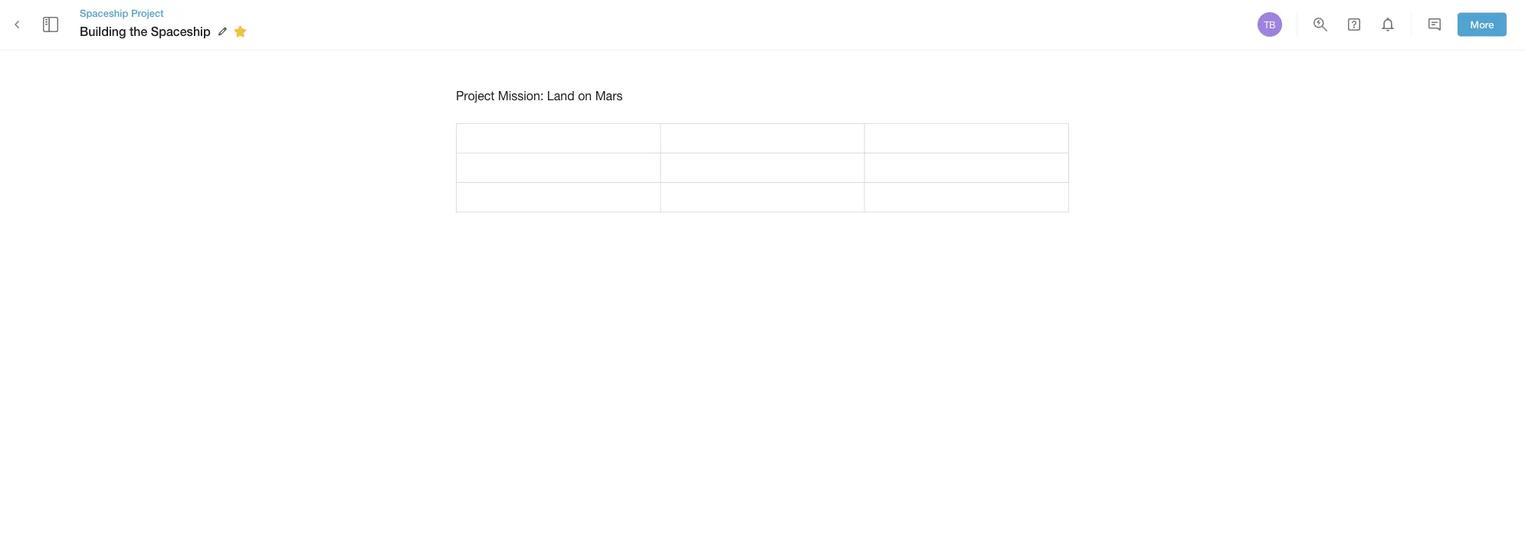 Task type: describe. For each thing, give the bounding box(es) containing it.
remove favorite image
[[231, 22, 250, 41]]

building the spaceship
[[80, 24, 211, 39]]

spaceship project
[[80, 7, 164, 19]]

1 horizontal spatial project
[[456, 89, 495, 103]]

tb button
[[1255, 10, 1285, 39]]

on
[[578, 89, 592, 103]]

more button
[[1458, 13, 1507, 36]]

mars
[[595, 89, 623, 103]]

project mission: land on mars
[[456, 89, 623, 103]]

spaceship project link
[[80, 6, 252, 20]]



Task type: locate. For each thing, give the bounding box(es) containing it.
0 vertical spatial project
[[131, 7, 164, 19]]

spaceship up "building"
[[80, 7, 128, 19]]

0 vertical spatial spaceship
[[80, 7, 128, 19]]

land
[[547, 89, 575, 103]]

the
[[129, 24, 147, 39]]

project left mission:
[[456, 89, 495, 103]]

0 horizontal spatial project
[[131, 7, 164, 19]]

project up "building the spaceship"
[[131, 7, 164, 19]]

tb
[[1264, 19, 1276, 30]]

1 vertical spatial project
[[456, 89, 495, 103]]

1 vertical spatial spaceship
[[151, 24, 211, 39]]

0 horizontal spatial spaceship
[[80, 7, 128, 19]]

project
[[131, 7, 164, 19], [456, 89, 495, 103]]

mission:
[[498, 89, 544, 103]]

spaceship
[[80, 7, 128, 19], [151, 24, 211, 39]]

more
[[1470, 18, 1494, 30]]

building
[[80, 24, 126, 39]]

1 horizontal spatial spaceship
[[151, 24, 211, 39]]

spaceship down spaceship project link
[[151, 24, 211, 39]]



Task type: vqa. For each thing, say whether or not it's contained in the screenshot.
the T to the middle
no



